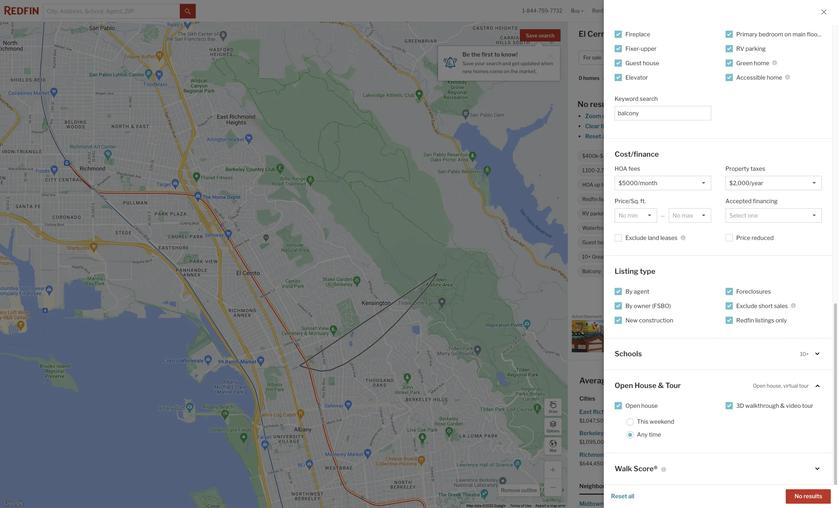 Task type: locate. For each thing, give the bounding box(es) containing it.
0 vertical spatial listings
[[599, 196, 616, 202]]

parking left remove rv parking icon
[[591, 211, 609, 217]]

map right a
[[551, 504, 558, 508]]

1 vertical spatial richmond
[[580, 452, 608, 459]]

0 vertical spatial parking
[[746, 45, 766, 52]]

City, Address, School, Agent, ZIP search field
[[43, 4, 180, 18]]

house left remove guest house icon
[[598, 240, 612, 246]]

on left |
[[785, 31, 792, 38]]

to right first
[[495, 51, 500, 58]]

fireplace left remove fireplace icon
[[685, 211, 707, 217]]

1 horizontal spatial 10+
[[801, 351, 810, 357]]

primary
[[737, 31, 758, 38], [726, 211, 745, 217]]

results inside button
[[804, 493, 823, 500]]

1 vertical spatial the
[[511, 68, 519, 74]]

1 vertical spatial reset
[[612, 493, 628, 500]]

0 vertical spatial no results
[[578, 100, 617, 109]]

guest down "waterfront"
[[583, 240, 597, 246]]

el for el cerrito, ca homes for sale
[[579, 29, 586, 39]]

0 vertical spatial bedroom
[[759, 31, 784, 38]]

price/sq.
[[615, 198, 640, 205]]

report a map error
[[536, 504, 566, 508]]

up down the 1,100-2,750 sq. ft.
[[595, 182, 601, 188]]

homes inside 'zoom out clear the map boundary reset all filters or remove one of your filters below to see more homes'
[[755, 133, 774, 140]]

one
[[656, 133, 666, 140]]

on down financing
[[768, 211, 774, 217]]

search inside save search "button"
[[539, 32, 555, 39]]

1 vertical spatial 10+
[[801, 351, 810, 357]]

elevator right :
[[626, 74, 648, 81]]

map down options
[[550, 448, 557, 453]]

0 vertical spatial property
[[726, 166, 750, 172]]

soon,
[[665, 167, 677, 174]]

1 horizontal spatial no results
[[795, 493, 823, 500]]

$400k- inside button
[[623, 55, 642, 61]]

0 vertical spatial rv
[[737, 45, 745, 52]]

the inside 'zoom out clear the map boundary reset all filters or remove one of your filters below to see more homes'
[[601, 123, 610, 130]]

ft.
[[620, 167, 625, 174], [641, 198, 646, 205]]

1 horizontal spatial green
[[737, 60, 753, 67]]

0 vertical spatial your
[[475, 61, 485, 66]]

save up new
[[463, 61, 474, 66]]

1 horizontal spatial ft.
[[641, 198, 646, 205]]

0 horizontal spatial redfin listings only
[[583, 196, 627, 202]]

home down studio+ / 4+ ba button in the right of the page
[[767, 74, 783, 81]]

exclude left land
[[626, 235, 647, 242]]

richmond inside east richmond heights $1,047,500
[[593, 409, 621, 416]]

3d
[[728, 254, 734, 260], [737, 403, 745, 409]]

reset up midtown homes for sale
[[612, 493, 628, 500]]

0 horizontal spatial cerrito,
[[588, 29, 616, 39]]

video down reduced
[[771, 254, 784, 260]]

exclude short sales down foreclosures
[[737, 303, 789, 310]]

1 vertical spatial save
[[463, 61, 474, 66]]

:
[[619, 75, 620, 81]]

0 horizontal spatial redfin
[[583, 196, 598, 202]]

0 horizontal spatial ca
[[618, 29, 630, 39]]

1,100-
[[583, 167, 597, 174]]

map for map data ©2023 google
[[467, 504, 474, 508]]

property for property tax up to $2,000/year
[[663, 182, 684, 188]]

0 horizontal spatial &
[[659, 382, 664, 390]]

0 homes • sort : recommended
[[579, 75, 658, 82]]

the inside 'save your search and get updated when new homes come on the market.'
[[511, 68, 519, 74]]

to left see
[[722, 133, 728, 140]]

0 vertical spatial $400k-$4.5m
[[623, 55, 658, 61]]

sale
[[672, 29, 689, 39]]

cerrito, up cities heading in the bottom of the page
[[688, 376, 717, 385]]

save for save your search and get updated when new homes come on the market.
[[463, 61, 474, 66]]

main
[[793, 31, 806, 38], [775, 211, 787, 217]]

studio+
[[729, 55, 747, 61], [636, 153, 654, 159]]

report left 'ad'
[[819, 316, 830, 319]]

0 vertical spatial map
[[550, 448, 557, 453]]

1 vertical spatial guest
[[583, 240, 597, 246]]

all down clear the map boundary "button"
[[603, 133, 609, 140]]

1 horizontal spatial save
[[526, 32, 538, 39]]

& left tour
[[659, 382, 664, 390]]

studio+ inside button
[[729, 55, 747, 61]]

filters
[[610, 133, 626, 140], [688, 133, 703, 140]]

save inside save search "button"
[[526, 32, 538, 39]]

virtual
[[784, 383, 799, 389]]

berkeley
[[580, 430, 604, 437]]

open for open house, virtual tour
[[754, 383, 766, 389]]

communities
[[726, 196, 757, 202]]

the right be
[[472, 51, 481, 58]]

0 horizontal spatial video
[[771, 254, 784, 260]]

google
[[495, 504, 506, 508]]

property
[[726, 166, 750, 172], [663, 182, 684, 188]]

green home
[[737, 60, 770, 67], [671, 240, 700, 246]]

house down upper
[[643, 60, 660, 67]]

studio+ for studio+
[[636, 153, 654, 159]]

1 vertical spatial tour
[[800, 383, 810, 389]]

accessible down the /
[[737, 74, 766, 81]]

guest
[[626, 60, 642, 67], [583, 240, 597, 246]]

list box
[[615, 176, 712, 190], [726, 176, 823, 190], [615, 208, 658, 223], [669, 208, 712, 223], [726, 208, 823, 223]]

save for save search
[[526, 32, 538, 39]]

1 horizontal spatial redfin
[[737, 317, 755, 324]]

hoa left remove 1,100-2,750 sq. ft. image
[[615, 166, 628, 172]]

remove 10+ greatschools rating image
[[644, 255, 648, 259]]

bedroom for primary bedroom on main floor
[[759, 31, 784, 38]]

0 horizontal spatial map
[[551, 504, 558, 508]]

rv up "waterfront"
[[583, 211, 590, 217]]

parking right 5+
[[628, 268, 646, 275]]

1 homes for sale link from the top
[[704, 407, 823, 418]]

hoa down 1,100-
[[583, 182, 594, 188]]

0 vertical spatial hoa
[[615, 166, 628, 172]]

1 up from the left
[[595, 182, 601, 188]]

open left house
[[615, 382, 634, 390]]

list box down price/sq. ft.
[[615, 208, 658, 223]]

ft. right remove redfin listings only icon
[[641, 198, 646, 205]]

zoom
[[586, 113, 601, 120]]

main left floor
[[793, 31, 806, 38]]

1 vertical spatial main
[[775, 211, 787, 217]]

el for el cerrito
[[720, 294, 725, 300]]

for
[[660, 29, 671, 39], [744, 409, 751, 416], [625, 430, 633, 437], [628, 452, 636, 459], [763, 452, 770, 459], [625, 501, 633, 508], [771, 501, 779, 508]]

0 vertical spatial tour
[[785, 254, 795, 260]]

remove coming soon, under contract/pending image
[[739, 168, 743, 173]]

green up open house anytime
[[671, 240, 685, 246]]

parking up the 4+
[[746, 45, 766, 52]]

remove property tax up to $2,000/year image
[[741, 183, 745, 187]]

search up come
[[486, 61, 502, 66]]

ad region
[[572, 320, 835, 352]]

0 horizontal spatial on
[[504, 68, 510, 74]]

0 vertical spatial video
[[771, 254, 784, 260]]

0 vertical spatial short
[[777, 182, 789, 188]]

3d walkthrough & video tour down house,
[[737, 403, 814, 409]]

property down soon,
[[663, 182, 684, 188]]

accepted
[[726, 198, 752, 205]]

3d walkthrough & video tour
[[728, 254, 795, 260], [737, 403, 814, 409]]

fireplace
[[626, 31, 651, 38], [685, 211, 707, 217]]

guest house
[[626, 60, 660, 67], [583, 240, 612, 246]]

walkthrough down price reduced
[[735, 254, 765, 260]]

open for open house anytime
[[660, 254, 672, 260]]

el right near
[[680, 376, 687, 385]]

0 horizontal spatial listings
[[599, 196, 616, 202]]

1 vertical spatial by
[[626, 303, 633, 310]]

options
[[547, 429, 560, 433]]

2 horizontal spatial search
[[640, 95, 658, 102]]

1 horizontal spatial green home
[[737, 60, 770, 67]]

0 vertical spatial richmond
[[593, 409, 621, 416]]

1 vertical spatial only
[[776, 317, 788, 324]]

open up spots
[[660, 254, 672, 260]]

0 vertical spatial cerrito,
[[588, 29, 616, 39]]

0 vertical spatial search
[[539, 32, 555, 39]]

remove redfin listings only image
[[631, 197, 635, 202]]

main for primary bedroom on main floor
[[793, 31, 806, 38]]

and
[[503, 61, 511, 66]]

listings
[[599, 196, 616, 202], [756, 317, 775, 324]]

1 vertical spatial map
[[467, 504, 474, 508]]

your inside 'zoom out clear the map boundary reset all filters or remove one of your filters below to see more homes'
[[674, 133, 687, 140]]

1 horizontal spatial reset
[[612, 493, 628, 500]]

0 vertical spatial ca
[[618, 29, 630, 39]]

weekend
[[650, 419, 675, 426]]

open for open house
[[626, 403, 641, 409]]

1 vertical spatial results
[[804, 493, 823, 500]]

1-844-759-7732 link
[[523, 8, 563, 14]]

0 horizontal spatial reset
[[586, 133, 602, 140]]

homes inside richmond homes for sale $644,450
[[609, 452, 627, 459]]

coming
[[645, 167, 664, 174]]

boundary
[[624, 123, 650, 130]]

homes
[[474, 68, 489, 74], [584, 75, 600, 81], [755, 133, 774, 140], [724, 409, 742, 416], [606, 430, 624, 437], [609, 452, 627, 459], [743, 452, 761, 459], [605, 501, 624, 508], [752, 501, 770, 508]]

city
[[799, 31, 810, 38]]

cities heading
[[580, 395, 827, 403]]

0 vertical spatial the
[[472, 51, 481, 58]]

0 horizontal spatial save
[[463, 61, 474, 66]]

accessible home down ba
[[737, 74, 783, 81]]

reset down clear
[[586, 133, 602, 140]]

exclude short sales up private
[[757, 182, 802, 188]]

on inside 'save your search and get updated when new homes come on the market.'
[[504, 68, 510, 74]]

cities
[[580, 396, 596, 402]]

remove open house anytime image
[[712, 255, 716, 259]]

open for open house & tour
[[615, 382, 634, 390]]

be
[[463, 51, 470, 58]]

1 horizontal spatial search
[[539, 32, 555, 39]]

$1,047,500
[[580, 418, 607, 424]]

$400k-$4.5m up the 1,100-2,750 sq. ft.
[[583, 153, 616, 159]]

filters down clear the map boundary "button"
[[610, 133, 626, 140]]

0 vertical spatial fireplace
[[626, 31, 651, 38]]

redfin down cerrito
[[737, 317, 755, 324]]

bedroom
[[759, 31, 784, 38], [746, 211, 767, 217]]

save inside 'save your search and get updated when new homes come on the market.'
[[463, 61, 474, 66]]

0 horizontal spatial search
[[486, 61, 502, 66]]

video down virtual
[[787, 403, 802, 409]]

1 horizontal spatial only
[[776, 317, 788, 324]]

remove
[[501, 488, 521, 494]]

map data ©2023 google
[[467, 504, 506, 508]]

3d walkthrough & video tour down 'remove accessible home' image
[[728, 254, 795, 260]]

0 horizontal spatial of
[[521, 504, 525, 508]]

0 horizontal spatial no
[[578, 100, 589, 109]]

•
[[604, 76, 605, 82]]

rv
[[737, 45, 745, 52], [583, 211, 590, 217]]

2 vertical spatial search
[[640, 95, 658, 102]]

sort
[[609, 75, 619, 81]]

house left anytime
[[673, 254, 688, 260]]

of inside 'zoom out clear the map boundary reset all filters or remove one of your filters below to see more homes'
[[668, 133, 673, 140]]

0 horizontal spatial sales
[[775, 303, 789, 310]]

by left owner
[[626, 303, 633, 310]]

0 vertical spatial sales
[[790, 182, 802, 188]]

midtown homes for sale
[[580, 501, 645, 508]]

0 vertical spatial 3d walkthrough & video tour
[[728, 254, 795, 260]]

primary bedroom on main floor
[[737, 31, 820, 38]]

1 vertical spatial no
[[777, 196, 784, 202]]

tour left the remove 3d walkthrough & video tour icon at the bottom right of the page
[[785, 254, 795, 260]]

0 vertical spatial $400k-
[[623, 55, 642, 61]]

zip codes element
[[634, 477, 661, 495]]

0 vertical spatial accessible home
[[737, 74, 783, 81]]

by
[[626, 288, 633, 295], [626, 303, 633, 310]]

data
[[475, 504, 482, 508]]

save your search and get updated when new homes come on the market.
[[463, 61, 554, 74]]

google image
[[2, 499, 26, 508]]

0 horizontal spatial property
[[663, 182, 684, 188]]

list box down soon,
[[615, 176, 712, 190]]

short down foreclosures
[[759, 303, 773, 310]]

0 horizontal spatial studio+
[[636, 153, 654, 159]]

to right tax
[[700, 182, 705, 188]]

1 by from the top
[[626, 288, 633, 295]]

your inside 'save your search and get updated when new homes come on the market.'
[[475, 61, 485, 66]]

home
[[755, 60, 770, 67], [767, 74, 783, 81], [686, 240, 700, 246], [745, 240, 759, 246], [613, 376, 634, 385]]

cerrito
[[726, 294, 745, 300]]

el
[[579, 29, 586, 39], [720, 294, 725, 300], [680, 376, 687, 385]]

remove guest house image
[[616, 241, 620, 245]]

guide
[[811, 31, 826, 38]]

main down private
[[775, 211, 787, 217]]

rv up studio+ / 4+ ba
[[737, 45, 745, 52]]

0 horizontal spatial report
[[536, 504, 547, 508]]

by left agent on the bottom
[[626, 288, 633, 295]]

report ad
[[819, 316, 835, 319]]

1 vertical spatial fireplace
[[685, 211, 707, 217]]

for
[[584, 55, 591, 61]]

report left a
[[536, 504, 547, 508]]

$400k- up 1,100-
[[583, 153, 600, 159]]

report inside button
[[819, 316, 830, 319]]

save
[[526, 32, 538, 39], [463, 61, 474, 66]]

save down 844-
[[526, 32, 538, 39]]

ca up the 'fixer-'
[[618, 29, 630, 39]]

0 vertical spatial report
[[819, 316, 830, 319]]

0 vertical spatial $4.5m
[[642, 55, 658, 61]]

hoa
[[615, 166, 628, 172], [583, 182, 594, 188]]

remove rv parking image
[[612, 212, 617, 216]]

search
[[539, 32, 555, 39], [486, 61, 502, 66], [640, 95, 658, 102]]

spots
[[647, 268, 660, 275]]

map inside button
[[550, 448, 557, 453]]

your right 'one'
[[674, 133, 687, 140]]

studio+ left remove studio+ icon
[[636, 153, 654, 159]]

studio+ left the /
[[729, 55, 747, 61]]

search for save search
[[539, 32, 555, 39]]

1 vertical spatial bedroom
[[746, 211, 767, 217]]

0 vertical spatial map
[[611, 123, 623, 130]]

cerrito, up for sale button in the right top of the page
[[588, 29, 616, 39]]

tour right virtual
[[800, 383, 810, 389]]

1 vertical spatial rv parking
[[583, 211, 609, 217]]

el up for
[[579, 29, 586, 39]]

rv parking up "waterfront"
[[583, 211, 609, 217]]

all down zip in the bottom right of the page
[[629, 493, 635, 500]]

main for primary bedroom on main
[[775, 211, 787, 217]]

0 vertical spatial primary
[[737, 31, 758, 38]]

accessible left reduced
[[719, 240, 744, 246]]

2 horizontal spatial no
[[795, 493, 803, 500]]

1 vertical spatial &
[[659, 382, 664, 390]]

1 vertical spatial homes for sale link
[[704, 499, 823, 508]]

report for report ad
[[819, 316, 830, 319]]

rv parking up the /
[[737, 45, 766, 52]]

fixer-
[[626, 45, 641, 52]]

1 horizontal spatial results
[[804, 493, 823, 500]]

house
[[643, 60, 660, 67], [598, 240, 612, 246], [673, 254, 688, 260], [642, 403, 658, 409]]

cerrito,
[[588, 29, 616, 39], [688, 376, 717, 385]]

el left cerrito
[[720, 294, 725, 300]]

property for property taxes
[[726, 166, 750, 172]]

sale inside berkeley homes for sale $1,095,000
[[634, 430, 645, 437]]

accessible home left 'remove accessible home' image
[[719, 240, 759, 246]]

to inside 'zoom out clear the map boundary reset all filters or remove one of your filters below to see more homes'
[[722, 133, 728, 140]]

1 vertical spatial your
[[674, 133, 687, 140]]

or
[[628, 133, 633, 140]]

this
[[638, 419, 649, 426]]

home right the /
[[755, 60, 770, 67]]

search down 759-
[[539, 32, 555, 39]]

open up this
[[626, 403, 641, 409]]

foreclosures
[[737, 288, 772, 295]]

neighborhoods element
[[580, 477, 622, 495]]

hoa for hoa up to $5,000/month
[[583, 182, 594, 188]]

the up reset all filters button
[[601, 123, 610, 130]]

fireplace up fixer-upper
[[626, 31, 651, 38]]

ba
[[759, 55, 765, 61]]

sq.
[[612, 167, 619, 174]]

redfin down hoa up to $5,000/month
[[583, 196, 598, 202]]

e.g. office, balcony, modern text field
[[618, 110, 708, 117]]

studio+ / 4+ ba
[[729, 55, 765, 61]]

$4.5m left remove $400k-$4.5m icon at right
[[600, 153, 616, 159]]

elevator up remove 10+ greatschools rating image
[[632, 240, 651, 246]]

for sale button
[[579, 50, 616, 65]]

no inside button
[[795, 493, 803, 500]]

home left house
[[613, 376, 634, 385]]

guest down the 'fixer-'
[[626, 60, 642, 67]]

remove 3d walkthrough & video tour image
[[799, 255, 804, 259]]

$4.5m down upper
[[642, 55, 658, 61]]

open left house,
[[754, 383, 766, 389]]

house up this weekend
[[642, 403, 658, 409]]

market insights link
[[749, 23, 791, 39]]

list box for property taxes
[[726, 176, 823, 190]]

0 vertical spatial main
[[793, 31, 806, 38]]

2 by from the top
[[626, 303, 633, 310]]

the down get on the top right
[[511, 68, 519, 74]]

1 horizontal spatial report
[[819, 316, 830, 319]]

construction
[[640, 317, 674, 324]]

listings down foreclosures
[[756, 317, 775, 324]]

richmond up $1,047,500
[[593, 409, 621, 416]]

4+
[[751, 55, 758, 61]]

on down and on the top right of the page
[[504, 68, 510, 74]]

of right 'one'
[[668, 133, 673, 140]]

tour
[[785, 254, 795, 260], [800, 383, 810, 389], [803, 403, 814, 409]]

2 up from the left
[[693, 182, 699, 188]]

$400k-$4.5m down fixer-upper
[[623, 55, 658, 61]]

primary up studio+ / 4+ ba
[[737, 31, 758, 38]]

listings down hoa up to $5,000/month
[[599, 196, 616, 202]]

0 horizontal spatial green
[[671, 240, 685, 246]]

map left data
[[467, 504, 474, 508]]

codes
[[643, 483, 661, 490]]

score®
[[634, 465, 658, 473]]

walkthrough
[[735, 254, 765, 260], [746, 403, 780, 409]]

$400k- down the 'fixer-'
[[623, 55, 642, 61]]

1 vertical spatial redfin listings only
[[737, 317, 788, 324]]

exclude
[[757, 182, 775, 188], [696, 196, 715, 202], [626, 235, 647, 242], [737, 303, 758, 310]]

1 vertical spatial all
[[629, 493, 635, 500]]



Task type: describe. For each thing, give the bounding box(es) containing it.
by for by agent
[[626, 288, 633, 295]]

be the first to know! dialog
[[438, 42, 560, 81]]

1,100-2,750 sq. ft.
[[583, 167, 625, 174]]

1 vertical spatial $400k-
[[583, 153, 600, 159]]

1 vertical spatial $400k-$4.5m
[[583, 153, 616, 159]]

1 vertical spatial parking
[[591, 211, 609, 217]]

remove hoa up to $5,000/month image
[[647, 183, 651, 187]]

1 vertical spatial map
[[551, 504, 558, 508]]

$4.5m inside button
[[642, 55, 658, 61]]

1 vertical spatial ft.
[[641, 198, 646, 205]]

remove exclude 55+ communities image
[[761, 197, 765, 202]]

error
[[559, 504, 566, 508]]

all inside 'zoom out clear the map boundary reset all filters or remove one of your filters below to see more homes'
[[603, 133, 609, 140]]

neighborhoods
[[580, 483, 622, 490]]

1 horizontal spatial &
[[766, 254, 770, 260]]

$644,450
[[580, 461, 604, 467]]

out
[[603, 113, 612, 120]]

1 vertical spatial redfin
[[737, 317, 755, 324]]

©2023
[[483, 504, 494, 508]]

0 horizontal spatial short
[[759, 303, 773, 310]]

0 horizontal spatial rv
[[583, 211, 590, 217]]

on for primary bedroom on main
[[768, 211, 774, 217]]

any
[[638, 432, 648, 438]]

all inside button
[[629, 493, 635, 500]]

5+ parking spots
[[621, 268, 660, 275]]

to inside be the first to know! dialog
[[495, 51, 500, 58]]

by agent
[[626, 288, 650, 295]]

2 filters from the left
[[688, 133, 703, 140]]

draw
[[549, 409, 558, 414]]

under
[[679, 167, 692, 174]]

0 horizontal spatial green home
[[671, 240, 700, 246]]

reset all filters button
[[585, 133, 627, 140]]

remove air conditioning image
[[669, 212, 673, 216]]

844-
[[527, 8, 539, 14]]

submit search image
[[185, 9, 191, 14]]

10+ greatschools rating
[[583, 254, 639, 260]]

0 horizontal spatial the
[[472, 51, 481, 58]]

remove 1,100-2,750 sq. ft. image
[[629, 168, 634, 173]]

upper
[[641, 45, 657, 52]]

near
[[661, 376, 678, 385]]

zoom out clear the map boundary reset all filters or remove one of your filters below to see more homes
[[586, 113, 774, 140]]

property taxes
[[726, 166, 766, 172]]

remove fireplace image
[[710, 212, 714, 216]]

1 vertical spatial accessible
[[719, 240, 744, 246]]

0 vertical spatial homes for sale
[[724, 409, 763, 416]]

1 vertical spatial homes for sale
[[752, 501, 791, 508]]

clear the map boundary button
[[585, 123, 651, 130]]

report for report a map error
[[536, 504, 547, 508]]

listing
[[615, 267, 639, 276]]

remove studio+ image
[[657, 154, 662, 158]]

10+ for 10+ greatschools rating
[[583, 254, 591, 260]]

use
[[526, 504, 532, 508]]

1 vertical spatial sales
[[775, 303, 789, 310]]

no results button
[[787, 490, 832, 504]]

open house & tour
[[615, 382, 681, 390]]

homes inside 0 homes • sort : recommended
[[584, 75, 600, 81]]

1 vertical spatial elevator
[[632, 240, 651, 246]]

exclude left 55+
[[696, 196, 715, 202]]

home up anytime
[[686, 240, 700, 246]]

homes inside berkeley homes for sale $1,095,000
[[606, 430, 624, 437]]

pool
[[803, 196, 813, 202]]

el cerrito link
[[720, 294, 745, 300]]

0 vertical spatial exclude short sales
[[757, 182, 802, 188]]

exclude 55+ communities
[[696, 196, 757, 202]]

conditioning
[[636, 211, 665, 217]]

map inside 'zoom out clear the map boundary reset all filters or remove one of your filters below to see more homes'
[[611, 123, 623, 130]]

1-844-759-7732
[[523, 8, 563, 14]]

remove outline
[[501, 488, 538, 494]]

primary for primary bedroom on main
[[726, 211, 745, 217]]

1 vertical spatial guest house
[[583, 240, 612, 246]]

0 horizontal spatial no results
[[578, 100, 617, 109]]

keyword search
[[615, 95, 658, 102]]

advertisement
[[572, 314, 602, 319]]

land
[[648, 235, 660, 242]]

2 vertical spatial el
[[680, 376, 687, 385]]

1 horizontal spatial video
[[787, 403, 802, 409]]

for inside berkeley homes for sale $1,095,000
[[625, 430, 633, 437]]

updated
[[521, 61, 540, 66]]

reset inside button
[[612, 493, 628, 500]]

list box for accepted financing
[[726, 208, 823, 223]]

anytime
[[689, 254, 708, 260]]

0 horizontal spatial rv parking
[[583, 211, 609, 217]]

see
[[729, 133, 739, 140]]

0 vertical spatial green home
[[737, 60, 770, 67]]

reset all button
[[612, 490, 635, 504]]

1 vertical spatial accessible home
[[719, 240, 759, 246]]

owner
[[634, 303, 651, 310]]

exclude up 'remove exclude 55+ communities' "image"
[[757, 182, 775, 188]]

0 horizontal spatial 3d
[[728, 254, 734, 260]]

remove $400k-$4.5m image
[[620, 154, 624, 158]]

first
[[482, 51, 494, 58]]

keyword
[[615, 95, 639, 102]]

exclude down cerrito
[[737, 303, 758, 310]]

2 vertical spatial &
[[781, 403, 785, 409]]

new construction
[[626, 317, 674, 324]]

1 vertical spatial 3d walkthrough & video tour
[[737, 403, 814, 409]]

no results inside button
[[795, 493, 823, 500]]

0 vertical spatial elevator
[[626, 74, 648, 81]]

new
[[626, 317, 638, 324]]

0 vertical spatial walkthrough
[[735, 254, 765, 260]]

tour
[[666, 382, 681, 390]]

studio+ / 4+ ba button
[[724, 50, 772, 65]]

rating
[[626, 254, 639, 260]]

price/sq. ft.
[[615, 198, 646, 205]]

1 vertical spatial exclude short sales
[[737, 303, 789, 310]]

0 horizontal spatial ft.
[[620, 167, 625, 174]]

2 homes for sale link from the top
[[704, 499, 823, 508]]

2 horizontal spatial parking
[[746, 45, 766, 52]]

for inside richmond homes for sale $644,450
[[628, 452, 636, 459]]

reset inside 'zoom out clear the map boundary reset all filters or remove one of your filters below to see more homes'
[[586, 133, 602, 140]]

0 vertical spatial no
[[578, 100, 589, 109]]

ad
[[831, 316, 835, 319]]

0 vertical spatial guest
[[626, 60, 642, 67]]

schools
[[615, 350, 642, 358]]

east richmond heights $1,047,500
[[580, 409, 644, 424]]

when
[[541, 61, 554, 66]]

know!
[[502, 51, 518, 58]]

map for map
[[550, 448, 557, 453]]

by owner (fsbo)
[[626, 303, 671, 310]]

richmond inside richmond homes for sale $644,450
[[580, 452, 608, 459]]

2,750
[[597, 167, 611, 174]]

map region
[[0, 0, 571, 508]]

berkeley homes for sale $1,095,000
[[580, 430, 645, 445]]

0
[[579, 75, 583, 81]]

below
[[705, 133, 721, 140]]

search for keyword search
[[640, 95, 658, 102]]

2 vertical spatial parking
[[628, 268, 646, 275]]

list box for hoa fees
[[615, 176, 712, 190]]

list box right —
[[669, 208, 712, 223]]

sale inside richmond homes for sale $644,450
[[637, 452, 648, 459]]

market
[[749, 31, 768, 38]]

recommended
[[622, 75, 658, 81]]

1 vertical spatial walkthrough
[[746, 403, 780, 409]]

1 horizontal spatial short
[[777, 182, 789, 188]]

this weekend
[[638, 419, 675, 426]]

type
[[640, 267, 656, 276]]

clear
[[586, 123, 600, 130]]

1 horizontal spatial rv
[[737, 45, 745, 52]]

1 horizontal spatial redfin listings only
[[737, 317, 788, 324]]

on for primary bedroom on main floor
[[785, 31, 792, 38]]

$1,095,000
[[580, 439, 608, 445]]

leases
[[661, 235, 678, 242]]

any time
[[638, 432, 662, 438]]

financing
[[753, 198, 778, 205]]

market.
[[520, 68, 537, 74]]

hoa up to $5,000/month
[[583, 182, 643, 188]]

1 horizontal spatial no
[[777, 196, 784, 202]]

$2,000/year
[[706, 182, 736, 188]]

1 horizontal spatial rv parking
[[737, 45, 766, 52]]

draw button
[[545, 398, 563, 416]]

1 horizontal spatial ca
[[719, 376, 730, 385]]

zip codes
[[634, 483, 661, 490]]

report ad button
[[819, 316, 835, 321]]

air
[[628, 211, 635, 217]]

remove
[[635, 133, 655, 140]]

terms of use
[[510, 504, 532, 508]]

0 vertical spatial green
[[737, 60, 753, 67]]

primary for primary bedroom on main floor
[[737, 31, 758, 38]]

0 vertical spatial guest house
[[626, 60, 660, 67]]

(fsbo)
[[653, 303, 671, 310]]

heights
[[622, 409, 644, 416]]

bedroom for primary bedroom on main
[[746, 211, 767, 217]]

remove outline button
[[499, 485, 540, 497]]

save search
[[526, 32, 555, 39]]

home left 'remove accessible home' image
[[745, 240, 759, 246]]

search inside 'save your search and get updated when new homes come on the market.'
[[486, 61, 502, 66]]

1 filters from the left
[[610, 133, 626, 140]]

get
[[512, 61, 520, 66]]

1 horizontal spatial listings
[[756, 317, 775, 324]]

homes inside 'save your search and get updated when new homes come on the market.'
[[474, 68, 489, 74]]

1 vertical spatial green
[[671, 240, 685, 246]]

open house anytime
[[660, 254, 708, 260]]

0 horizontal spatial fireplace
[[626, 31, 651, 38]]

|
[[794, 31, 796, 38]]

to down 2,750
[[602, 182, 607, 188]]

0 horizontal spatial only
[[617, 196, 627, 202]]

1 horizontal spatial sales
[[790, 182, 802, 188]]

0 vertical spatial redfin listings only
[[583, 196, 627, 202]]

0 horizontal spatial $4.5m
[[600, 153, 616, 159]]

walk score®
[[615, 465, 658, 473]]

/
[[748, 55, 750, 61]]

1 horizontal spatial cerrito,
[[688, 376, 717, 385]]

$400k-$4.5m button
[[619, 50, 665, 65]]

report a map error link
[[536, 504, 566, 508]]

1 vertical spatial 3d
[[737, 403, 745, 409]]

10+ for 10+
[[801, 351, 810, 357]]

save search button
[[520, 29, 561, 41]]

1 horizontal spatial fireplace
[[685, 211, 707, 217]]

2 vertical spatial tour
[[803, 403, 814, 409]]

studio+ for studio+ / 4+ ba
[[729, 55, 747, 61]]

0 horizontal spatial results
[[590, 100, 617, 109]]

0 vertical spatial accessible
[[737, 74, 766, 81]]

sale inside button
[[592, 55, 602, 61]]

reduced
[[752, 235, 774, 242]]

accepted financing
[[726, 198, 778, 205]]

hoa for hoa fees
[[615, 166, 628, 172]]

by for by owner (fsbo)
[[626, 303, 633, 310]]

remove accessible home image
[[762, 241, 767, 245]]

$400k-$4.5m inside button
[[623, 55, 658, 61]]

fixer-upper
[[626, 45, 657, 52]]

terms
[[510, 504, 521, 508]]



Task type: vqa. For each thing, say whether or not it's contained in the screenshot.
Remove Fixer-uppers image
no



